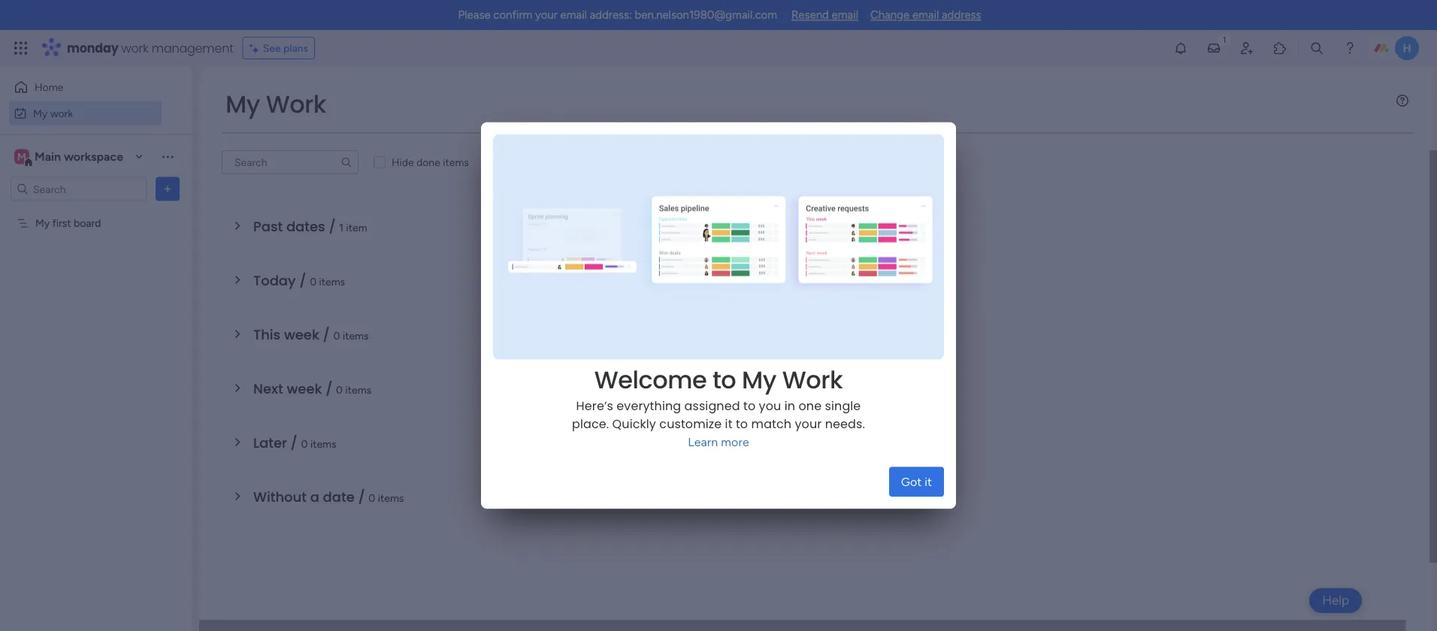 Task type: describe. For each thing, give the bounding box(es) containing it.
items right done
[[443, 156, 469, 169]]

please confirm your email address: ben.nelson1980@gmail.com
[[458, 8, 777, 22]]

without a date / 0 items
[[253, 487, 404, 507]]

to up more
[[736, 416, 748, 432]]

dates
[[286, 217, 325, 236]]

welcome
[[594, 364, 707, 397]]

one
[[799, 397, 822, 414]]

0 inside next week / 0 items
[[336, 383, 343, 396]]

needs.
[[825, 416, 865, 432]]

please
[[458, 8, 491, 22]]

first
[[52, 217, 71, 230]]

/ right today at top
[[299, 271, 306, 290]]

learn
[[688, 435, 718, 449]]

to left you
[[743, 397, 756, 414]]

more
[[721, 435, 749, 449]]

quickly
[[612, 416, 656, 432]]

0 inside the later / 0 items
[[301, 437, 308, 450]]

/ right date
[[358, 487, 365, 507]]

in
[[785, 397, 795, 414]]

today
[[253, 271, 296, 290]]

howard image
[[1395, 36, 1419, 60]]

past
[[253, 217, 283, 236]]

see
[[263, 42, 281, 54]]

week for this
[[284, 325, 319, 344]]

0 inside without a date / 0 items
[[369, 492, 375, 504]]

see plans button
[[243, 37, 315, 59]]

help image
[[1343, 41, 1358, 56]]

later
[[253, 433, 287, 453]]

you
[[759, 397, 781, 414]]

date
[[323, 487, 355, 507]]

confirm
[[493, 8, 532, 22]]

place.
[[572, 416, 609, 432]]

hide
[[392, 156, 414, 169]]

resend email
[[792, 8, 858, 22]]

a
[[310, 487, 319, 507]]

/ left 1 at the left top of page
[[329, 217, 336, 236]]

main workspace
[[35, 150, 123, 164]]

my work button
[[9, 101, 162, 125]]

monday
[[67, 39, 118, 56]]

this
[[253, 325, 281, 344]]

got
[[901, 475, 922, 489]]

assigned
[[684, 397, 740, 414]]

1 email from the left
[[560, 8, 587, 22]]

m
[[17, 150, 26, 163]]

1 image
[[1218, 31, 1231, 48]]

got it
[[901, 475, 932, 489]]

Filter dashboard by text search field
[[222, 150, 359, 174]]

email for resend email
[[832, 8, 858, 22]]

change email address
[[870, 8, 981, 22]]

home button
[[9, 75, 162, 99]]

match
[[751, 416, 792, 432]]

select product image
[[14, 41, 29, 56]]

change
[[870, 8, 910, 22]]

workspace selection element
[[14, 148, 126, 167]]

home
[[35, 81, 63, 94]]

without
[[253, 487, 307, 507]]

got it button
[[889, 467, 944, 497]]

items inside the later / 0 items
[[310, 437, 336, 450]]

my for my first board
[[35, 217, 50, 230]]



Task type: vqa. For each thing, say whether or not it's contained in the screenshot.
Notifications image
yes



Task type: locate. For each thing, give the bounding box(es) containing it.
1 horizontal spatial work
[[782, 364, 843, 397]]

email right change
[[912, 8, 939, 22]]

work down home
[[50, 107, 73, 120]]

customize
[[499, 156, 550, 169]]

to
[[713, 364, 736, 397], [743, 397, 756, 414], [736, 416, 748, 432]]

it inside 'welcome to my work here's everything assigned to you in one single place. quickly customize it to match your needs. learn more'
[[725, 416, 733, 432]]

resend
[[792, 8, 829, 22]]

week right next
[[287, 379, 322, 398]]

my down see plans button
[[226, 88, 260, 121]]

your right confirm
[[535, 8, 558, 22]]

items down 1 at the left top of page
[[319, 275, 345, 288]]

my work
[[226, 88, 326, 121]]

it up more
[[725, 416, 733, 432]]

2 horizontal spatial email
[[912, 8, 939, 22]]

my inside list box
[[35, 217, 50, 230]]

workspace image
[[14, 148, 29, 165]]

0 right later at the left bottom of the page
[[301, 437, 308, 450]]

done
[[416, 156, 440, 169]]

week for next
[[287, 379, 322, 398]]

1 vertical spatial work
[[782, 364, 843, 397]]

work for monday
[[121, 39, 148, 56]]

0 up next week / 0 items
[[333, 329, 340, 342]]

search image
[[341, 156, 353, 168]]

week right 'this'
[[284, 325, 319, 344]]

it inside button
[[925, 475, 932, 489]]

work inside 'welcome to my work here's everything assigned to you in one single place. quickly customize it to match your needs. learn more'
[[782, 364, 843, 397]]

0 down this week / 0 items
[[336, 383, 343, 396]]

my left first
[[35, 217, 50, 230]]

welcome to my work here's everything assigned to you in one single place. quickly customize it to match your needs. learn more
[[572, 364, 865, 449]]

1 vertical spatial it
[[925, 475, 932, 489]]

1
[[339, 221, 344, 234]]

work for my
[[50, 107, 73, 120]]

1 horizontal spatial your
[[795, 416, 822, 432]]

0 horizontal spatial your
[[535, 8, 558, 22]]

items inside today / 0 items
[[319, 275, 345, 288]]

address:
[[590, 8, 632, 22]]

/ down this week / 0 items
[[326, 379, 333, 398]]

my down home
[[33, 107, 48, 120]]

work right monday
[[121, 39, 148, 56]]

1 horizontal spatial it
[[925, 475, 932, 489]]

items right later at the left bottom of the page
[[310, 437, 336, 450]]

2 email from the left
[[832, 8, 858, 22]]

/ right later at the left bottom of the page
[[291, 433, 298, 453]]

work inside button
[[50, 107, 73, 120]]

0 vertical spatial work
[[121, 39, 148, 56]]

management
[[152, 39, 234, 56]]

search everything image
[[1309, 41, 1324, 56]]

past dates / 1 item
[[253, 217, 367, 236]]

ben.nelson1980@gmail.com
[[635, 8, 777, 22]]

0
[[310, 275, 317, 288], [333, 329, 340, 342], [336, 383, 343, 396], [301, 437, 308, 450], [369, 492, 375, 504]]

None search field
[[222, 150, 359, 174]]

work
[[121, 39, 148, 56], [50, 107, 73, 120]]

1 vertical spatial week
[[287, 379, 322, 398]]

my up you
[[742, 364, 776, 397]]

items inside next week / 0 items
[[345, 383, 371, 396]]

items down this week / 0 items
[[345, 383, 371, 396]]

items
[[443, 156, 469, 169], [319, 275, 345, 288], [343, 329, 369, 342], [345, 383, 371, 396], [310, 437, 336, 450], [378, 492, 404, 504]]

notifications image
[[1173, 41, 1188, 56]]

items inside without a date / 0 items
[[378, 492, 404, 504]]

it right got
[[925, 475, 932, 489]]

next
[[253, 379, 283, 398]]

it
[[725, 416, 733, 432], [925, 475, 932, 489]]

my work
[[33, 107, 73, 120]]

0 horizontal spatial email
[[560, 8, 587, 22]]

plans
[[283, 42, 308, 54]]

my for my work
[[226, 88, 260, 121]]

item
[[346, 221, 367, 234]]

0 inside this week / 0 items
[[333, 329, 340, 342]]

3 email from the left
[[912, 8, 939, 22]]

work down the plans
[[266, 88, 326, 121]]

your inside 'welcome to my work here's everything assigned to you in one single place. quickly customize it to match your needs. learn more'
[[795, 416, 822, 432]]

items right date
[[378, 492, 404, 504]]

email right the resend
[[832, 8, 858, 22]]

0 vertical spatial work
[[266, 88, 326, 121]]

work up one
[[782, 364, 843, 397]]

everything
[[617, 397, 681, 414]]

help button
[[1310, 589, 1362, 613]]

email
[[560, 8, 587, 22], [832, 8, 858, 22], [912, 8, 939, 22]]

board
[[74, 217, 101, 230]]

email left address:
[[560, 8, 587, 22]]

email for change email address
[[912, 8, 939, 22]]

my
[[226, 88, 260, 121], [33, 107, 48, 120], [35, 217, 50, 230], [742, 364, 776, 397]]

0 inside today / 0 items
[[310, 275, 317, 288]]

0 horizontal spatial it
[[725, 416, 733, 432]]

learn more link
[[688, 435, 749, 449]]

apps image
[[1273, 41, 1288, 56]]

0 vertical spatial it
[[725, 416, 733, 432]]

next week / 0 items
[[253, 379, 371, 398]]

0 right today at top
[[310, 275, 317, 288]]

Search in workspace field
[[32, 180, 126, 198]]

option
[[0, 210, 192, 213]]

change email address link
[[870, 8, 981, 22]]

resend email link
[[792, 8, 858, 22]]

your down one
[[795, 416, 822, 432]]

customize
[[659, 416, 722, 432]]

week
[[284, 325, 319, 344], [287, 379, 322, 398]]

/
[[329, 217, 336, 236], [299, 271, 306, 290], [323, 325, 330, 344], [326, 379, 333, 398], [291, 433, 298, 453], [358, 487, 365, 507]]

1 horizontal spatial email
[[832, 8, 858, 22]]

0 horizontal spatial work
[[266, 88, 326, 121]]

monday work management
[[67, 39, 234, 56]]

my first board
[[35, 217, 101, 230]]

later / 0 items
[[253, 433, 336, 453]]

0 vertical spatial week
[[284, 325, 319, 344]]

my inside 'welcome to my work here's everything assigned to you in one single place. quickly customize it to match your needs. learn more'
[[742, 364, 776, 397]]

today / 0 items
[[253, 271, 345, 290]]

items inside this week / 0 items
[[343, 329, 369, 342]]

customize button
[[475, 150, 556, 174]]

this week / 0 items
[[253, 325, 369, 344]]

1 horizontal spatial work
[[121, 39, 148, 56]]

1 vertical spatial work
[[50, 107, 73, 120]]

1 vertical spatial your
[[795, 416, 822, 432]]

0 vertical spatial your
[[535, 8, 558, 22]]

main
[[35, 150, 61, 164]]

work
[[266, 88, 326, 121], [782, 364, 843, 397]]

inbox image
[[1206, 41, 1222, 56]]

to up assigned
[[713, 364, 736, 397]]

address
[[942, 8, 981, 22]]

hide done items
[[392, 156, 469, 169]]

workspace
[[64, 150, 123, 164]]

0 horizontal spatial work
[[50, 107, 73, 120]]

invite members image
[[1240, 41, 1255, 56]]

/ up next week / 0 items
[[323, 325, 330, 344]]

single
[[825, 397, 861, 414]]

my first board list box
[[0, 207, 192, 439]]

see plans
[[263, 42, 308, 54]]

my for my work
[[33, 107, 48, 120]]

my inside button
[[33, 107, 48, 120]]

items up next week / 0 items
[[343, 329, 369, 342]]

your
[[535, 8, 558, 22], [795, 416, 822, 432]]

0 right date
[[369, 492, 375, 504]]

help
[[1322, 593, 1349, 609]]

here's
[[576, 397, 613, 414]]



